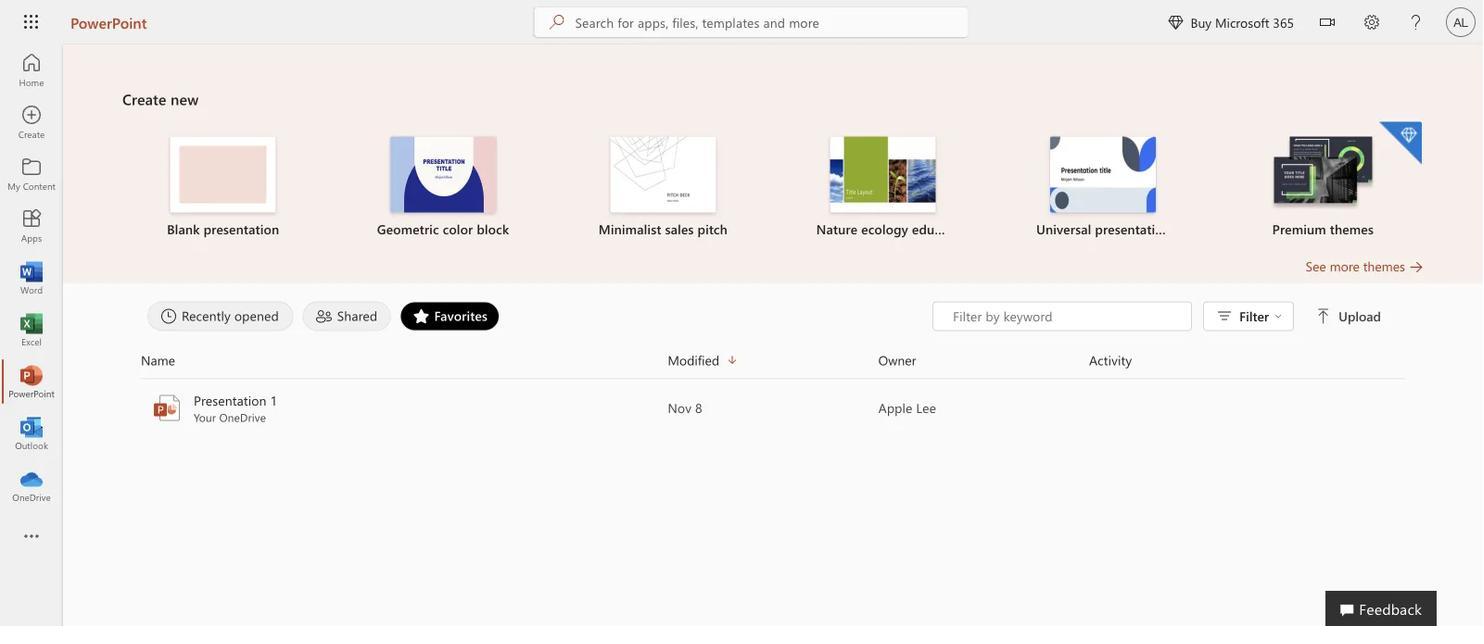 Task type: describe. For each thing, give the bounding box(es) containing it.
themes inside button
[[1363, 258, 1405, 275]]

onedrive image
[[22, 477, 41, 495]]


[[1317, 309, 1331, 324]]

new
[[171, 89, 199, 109]]

powerpoint
[[70, 12, 147, 32]]

filter 
[[1240, 308, 1282, 325]]

recently
[[182, 307, 231, 324]]

Filter by keyword text field
[[951, 307, 1182, 326]]

home image
[[22, 61, 41, 80]]

create new
[[122, 89, 199, 109]]

name button
[[141, 350, 668, 371]]


[[1168, 15, 1183, 30]]

nov 8
[[668, 400, 702, 417]]

 buy microsoft 365
[[1168, 13, 1294, 31]]

lee
[[916, 400, 936, 417]]

word image
[[22, 269, 41, 287]]

 button
[[1305, 0, 1350, 48]]

activity
[[1089, 352, 1132, 369]]

favorites tab
[[395, 302, 504, 331]]

 upload
[[1317, 308, 1381, 325]]

owner button
[[879, 350, 1089, 371]]

presentation for blank presentation
[[204, 221, 279, 238]]


[[1275, 313, 1282, 320]]

blank
[[167, 221, 200, 238]]

nature ecology education photo presentation element
[[784, 137, 982, 239]]

powerpoint banner
[[0, 0, 1483, 48]]

create new main content
[[63, 45, 1483, 433]]

see more themes button
[[1306, 257, 1424, 276]]

minimalist sales pitch
[[599, 221, 728, 238]]

color
[[443, 221, 473, 238]]

al button
[[1439, 0, 1483, 45]]

premium
[[1273, 221, 1326, 238]]

block
[[477, 221, 509, 238]]


[[1320, 15, 1335, 30]]

microsoft
[[1215, 13, 1270, 31]]

geometric color block element
[[344, 137, 542, 239]]

create image
[[22, 113, 41, 132]]

modified
[[668, 352, 720, 369]]

outlook image
[[22, 425, 41, 443]]

minimalist sales pitch image
[[610, 137, 716, 213]]

feedback
[[1359, 599, 1422, 619]]

your
[[194, 410, 216, 425]]

premium themes image
[[1270, 137, 1376, 211]]

powerpoint image inside name presentation 1 cell
[[152, 394, 182, 423]]

minimalist sales pitch element
[[564, 137, 762, 239]]

apple lee
[[879, 400, 936, 417]]

presentation
[[194, 392, 267, 409]]

opened
[[234, 307, 279, 324]]

1
[[270, 392, 277, 409]]

universal presentation image
[[1050, 137, 1156, 213]]

premium themes
[[1273, 221, 1374, 238]]

see
[[1306, 258, 1326, 275]]

see more themes
[[1306, 258, 1405, 275]]

universal
[[1036, 221, 1092, 238]]

recently opened tab
[[143, 302, 298, 331]]



Task type: vqa. For each thing, say whether or not it's contained in the screenshot.
Outlook icon
yes



Task type: locate. For each thing, give the bounding box(es) containing it.
list containing blank presentation
[[122, 120, 1424, 257]]

displaying 1 out of 8 files. status
[[933, 302, 1385, 331]]

row containing name
[[141, 350, 1405, 380]]

create
[[122, 89, 166, 109]]

pitch
[[698, 221, 728, 238]]

recently opened
[[182, 307, 279, 324]]

favorites
[[434, 307, 488, 324]]

activity, column 4 of 4 column header
[[1089, 350, 1405, 371]]

Search box. Suggestions appear as you type. search field
[[575, 7, 968, 37]]

1 presentation from the left
[[204, 221, 279, 238]]

blank presentation
[[167, 221, 279, 238]]

1 vertical spatial themes
[[1363, 258, 1405, 275]]

themes
[[1330, 221, 1374, 238], [1363, 258, 1405, 275]]

1 vertical spatial powerpoint image
[[152, 394, 182, 423]]

1 horizontal spatial presentation
[[1095, 221, 1171, 238]]

list inside create new main content
[[122, 120, 1424, 257]]

365
[[1273, 13, 1294, 31]]

navigation
[[0, 45, 63, 512]]

powerpoint image down excel icon
[[22, 373, 41, 391]]

presentation 1 your onedrive
[[194, 392, 277, 425]]

premium templates diamond image
[[1380, 122, 1422, 165]]

premium themes element
[[1224, 122, 1422, 239]]

al
[[1454, 15, 1468, 29]]

apps image
[[22, 217, 41, 235]]

filter
[[1240, 308, 1269, 325]]

recently opened element
[[147, 302, 294, 331]]

upload
[[1339, 308, 1381, 325]]

list
[[122, 120, 1424, 257]]

presentation for universal presentation
[[1095, 221, 1171, 238]]

1 horizontal spatial powerpoint image
[[152, 394, 182, 423]]

shared
[[337, 307, 377, 324]]

minimalist
[[599, 221, 661, 238]]

view more apps image
[[22, 528, 41, 547]]

sales
[[665, 221, 694, 238]]

presentation down universal presentation image
[[1095, 221, 1171, 238]]

universal presentation
[[1036, 221, 1171, 238]]

apple
[[879, 400, 913, 417]]

2 presentation from the left
[[1095, 221, 1171, 238]]

powerpoint image
[[22, 373, 41, 391], [152, 394, 182, 423]]

powerpoint image left your
[[152, 394, 182, 423]]

shared element
[[303, 302, 391, 331]]

more
[[1330, 258, 1360, 275]]

row
[[141, 350, 1405, 380]]

excel image
[[22, 321, 41, 339]]

0 vertical spatial themes
[[1330, 221, 1374, 238]]

nov
[[668, 400, 692, 417]]

geometric
[[377, 221, 439, 238]]

row inside create new main content
[[141, 350, 1405, 380]]

buy
[[1191, 13, 1212, 31]]

feedback button
[[1326, 591, 1437, 627]]

blank presentation element
[[124, 137, 322, 239]]

modified button
[[668, 350, 879, 371]]

universal presentation element
[[1004, 137, 1202, 239]]

my content image
[[22, 165, 41, 184]]

themes up see more themes
[[1330, 221, 1374, 238]]

None search field
[[534, 7, 968, 37]]

onedrive
[[219, 410, 266, 425]]

shared tab
[[298, 302, 395, 331]]

geometric color block
[[377, 221, 509, 238]]

themes right more
[[1363, 258, 1405, 275]]

presentation
[[204, 221, 279, 238], [1095, 221, 1171, 238]]

nature ecology education photo presentation image
[[830, 137, 936, 213]]

owner
[[879, 352, 916, 369]]

tab list containing recently opened
[[143, 302, 933, 331]]

presentation right blank
[[204, 221, 279, 238]]

name presentation 1 cell
[[141, 392, 668, 425]]

geometric color block image
[[390, 137, 496, 213]]

name
[[141, 352, 175, 369]]

tab list inside create new main content
[[143, 302, 933, 331]]

0 vertical spatial powerpoint image
[[22, 373, 41, 391]]

tab list
[[143, 302, 933, 331]]

0 horizontal spatial presentation
[[204, 221, 279, 238]]

favorites element
[[400, 302, 500, 331]]

0 horizontal spatial powerpoint image
[[22, 373, 41, 391]]

8
[[695, 400, 702, 417]]



